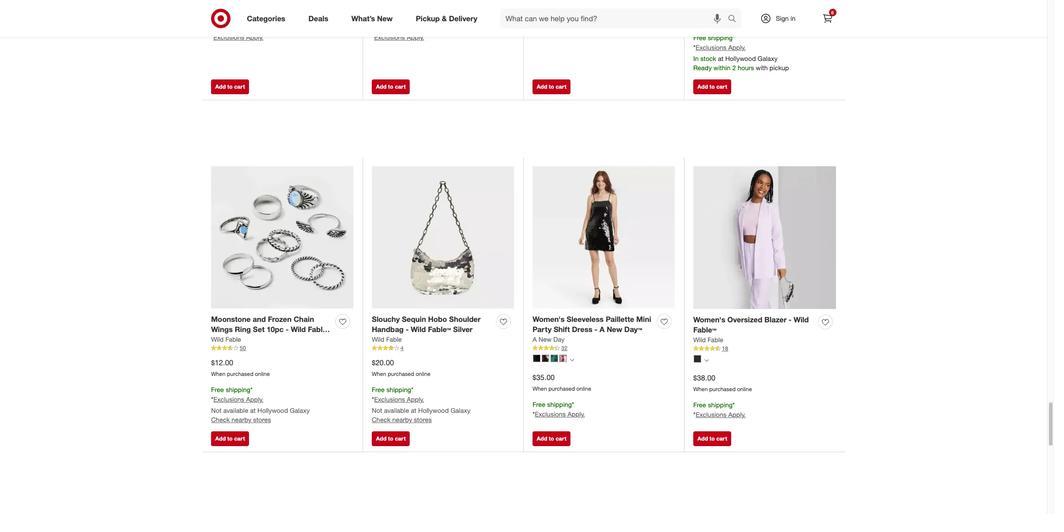 Task type: locate. For each thing, give the bounding box(es) containing it.
0 horizontal spatial check nearby stores button
[[211, 416, 271, 425]]

2 horizontal spatial new
[[607, 325, 623, 334]]

women's up party
[[533, 315, 565, 324]]

stores
[[253, 416, 271, 424], [414, 416, 432, 424]]

2 horizontal spatial wild fable link
[[694, 336, 724, 345]]

mini
[[637, 315, 652, 324]]

2 check nearby stores button from the left
[[372, 416, 432, 425]]

in
[[791, 14, 796, 22]]

1 available from the left
[[223, 407, 249, 415]]

sequin
[[402, 315, 426, 324]]

when purchased online up free shipping * exclusions apply.
[[211, 8, 270, 15]]

and
[[253, 315, 266, 324]]

purchased down '$35.00' on the right bottom
[[549, 386, 575, 393]]

wild
[[794, 315, 809, 324], [291, 325, 306, 334], [411, 325, 426, 334], [211, 336, 224, 344], [372, 336, 385, 344], [694, 336, 706, 344]]

what's new
[[352, 14, 393, 23]]

at for moonstone and frozen chain wings ring set 10pc - wild fable™ silver
[[250, 407, 256, 415]]

1 horizontal spatial a
[[600, 325, 605, 334]]

wild fable link
[[211, 335, 241, 344], [372, 335, 402, 344], [694, 336, 724, 345]]

slouchy sequin hobo shoulder handbag - wild fable™ silver
[[372, 315, 481, 334]]

apply. inside only ships with $35 orders free shipping * * exclusions apply. in stock at  hollywood galaxy ready within 2 hours with pickup
[[729, 43, 746, 51]]

1 horizontal spatial hollywood
[[419, 407, 449, 415]]

18 link
[[694, 345, 837, 353]]

when down $38.00
[[694, 386, 708, 393]]

1 horizontal spatial women's
[[694, 315, 726, 324]]

1 vertical spatial silver
[[211, 336, 231, 345]]

free shipping * * exclusions apply.
[[533, 9, 585, 26], [533, 401, 585, 418], [694, 401, 746, 419]]

2 horizontal spatial wild fable
[[694, 336, 724, 344]]

1 stores from the left
[[253, 416, 271, 424]]

purchased inside $35.00 when purchased online
[[549, 386, 575, 393]]

when down $12.00
[[211, 371, 226, 378]]

wild down chain
[[291, 325, 306, 334]]

- right dress
[[595, 325, 598, 334]]

- right 10pc
[[286, 325, 289, 334]]

deals link
[[301, 8, 340, 29]]

fable
[[226, 336, 241, 344], [386, 336, 402, 344], [708, 336, 724, 344]]

free shipping * * exclusions apply. not available at hollywood galaxy check nearby stores
[[211, 386, 310, 424], [372, 386, 471, 424]]

women's oversized blazer - wild fable™ link
[[694, 315, 815, 336]]

purchased inside $12.00 when purchased online
[[227, 371, 254, 378]]

0 horizontal spatial with
[[721, 25, 732, 32]]

a up the 32 "link"
[[600, 325, 605, 334]]

hollywood
[[726, 55, 756, 62], [258, 407, 288, 415], [419, 407, 449, 415]]

moonstone
[[211, 315, 251, 324]]

1 horizontal spatial when purchased online
[[372, 8, 431, 15]]

silver down wings
[[211, 336, 231, 345]]

party
[[533, 325, 552, 334]]

wild fable for fable™
[[694, 336, 724, 344]]

at
[[719, 55, 724, 62], [250, 407, 256, 415], [411, 407, 417, 415]]

0 horizontal spatial fable
[[226, 336, 241, 344]]

fable for fable™
[[708, 336, 724, 344]]

women's up 18
[[694, 315, 726, 324]]

fable™ inside moonstone and frozen chain wings ring set 10pc - wild fable™ silver
[[308, 325, 331, 334]]

0 vertical spatial new
[[377, 14, 393, 23]]

women's inside women's oversized blazer - wild fable™
[[694, 315, 726, 324]]

slouchy sequin hobo shoulder handbag - wild fable™ silver image
[[372, 166, 515, 309], [372, 166, 515, 309]]

handbag
[[372, 325, 404, 334]]

check nearby stores button
[[211, 416, 271, 425], [372, 416, 432, 425]]

10pc
[[267, 325, 284, 334]]

new down party
[[539, 336, 552, 344]]

0 horizontal spatial hollywood
[[258, 407, 288, 415]]

at up within
[[719, 55, 724, 62]]

free shipping * * exclusions apply. not available at hollywood galaxy check nearby stores down $12.00 when purchased online
[[211, 386, 310, 424]]

nearby
[[232, 416, 252, 424], [393, 416, 412, 424]]

1 horizontal spatial fable™
[[428, 325, 451, 334]]

-
[[789, 315, 792, 324], [286, 325, 289, 334], [406, 325, 409, 334], [595, 325, 598, 334]]

when
[[211, 8, 226, 15], [372, 8, 387, 15], [694, 9, 708, 16], [211, 371, 226, 378], [372, 371, 387, 378], [533, 386, 547, 393], [694, 386, 708, 393]]

purchased down $20.00
[[388, 371, 414, 378]]

black image
[[533, 355, 541, 362]]

1 check from the left
[[211, 416, 230, 424]]

1 horizontal spatial stores
[[414, 416, 432, 424]]

what's new link
[[344, 8, 405, 29]]

- inside moonstone and frozen chain wings ring set 10pc - wild fable™ silver
[[286, 325, 289, 334]]

pickup
[[416, 14, 440, 23]]

2 vertical spatial new
[[539, 336, 552, 344]]

online inside $35.00 when purchased online
[[577, 386, 592, 393]]

$20.00
[[372, 358, 394, 368]]

to
[[227, 83, 233, 90], [388, 83, 394, 90], [549, 83, 555, 90], [710, 83, 715, 90], [227, 436, 233, 443], [388, 436, 394, 443], [549, 436, 555, 443], [710, 436, 715, 443]]

with
[[721, 25, 732, 32], [756, 64, 768, 72]]

purchased down $12.00
[[227, 371, 254, 378]]

2 check from the left
[[372, 416, 391, 424]]

check for $12.00
[[211, 416, 230, 424]]

add to cart button
[[211, 80, 249, 94], [372, 80, 410, 94], [533, 80, 571, 94], [694, 80, 732, 94], [211, 432, 249, 447], [372, 432, 410, 447], [533, 432, 571, 447], [694, 432, 732, 447]]

hollywood inside only ships with $35 orders free shipping * * exclusions apply. in stock at  hollywood galaxy ready within 2 hours with pickup
[[726, 55, 756, 62]]

1 vertical spatial a
[[533, 336, 537, 344]]

available down $12.00 when purchased online
[[223, 407, 249, 415]]

categories
[[247, 14, 286, 23]]

wild down wings
[[211, 336, 224, 344]]

$38.00 when purchased online
[[694, 374, 753, 393]]

0 vertical spatial a
[[600, 325, 605, 334]]

at down $12.00 when purchased online
[[250, 407, 256, 415]]

wild fable up 18
[[694, 336, 724, 344]]

2 free shipping * * exclusions apply. not available at hollywood galaxy check nearby stores from the left
[[372, 386, 471, 424]]

frozen
[[268, 315, 292, 324]]

0 vertical spatial silver
[[453, 325, 473, 334]]

2 horizontal spatial fable™
[[694, 326, 717, 335]]

fable™ up black icon
[[694, 326, 717, 335]]

galaxy for moonstone and frozen chain wings ring set 10pc - wild fable™ silver
[[290, 407, 310, 415]]

- down sequin on the bottom of page
[[406, 325, 409, 334]]

1 vertical spatial with
[[756, 64, 768, 72]]

at down $20.00 when purchased online
[[411, 407, 417, 415]]

$35
[[733, 25, 742, 32]]

sleeveless
[[567, 315, 604, 324]]

0 horizontal spatial silver
[[211, 336, 231, 345]]

wild fable link down handbag
[[372, 335, 402, 344]]

2 horizontal spatial galaxy
[[758, 55, 778, 62]]

available
[[223, 407, 249, 415], [384, 407, 409, 415]]

exclusions inside only ships with $35 orders free shipping * * exclusions apply. in stock at  hollywood galaxy ready within 2 hours with pickup
[[696, 43, 727, 51]]

2 horizontal spatial hollywood
[[726, 55, 756, 62]]

1 nearby from the left
[[232, 416, 252, 424]]

0 horizontal spatial check
[[211, 416, 230, 424]]

1 free shipping * * exclusions apply. not available at hollywood galaxy check nearby stores from the left
[[211, 386, 310, 424]]

all colors element for $38.00
[[705, 357, 709, 363]]

wings
[[211, 325, 233, 334]]

fable™
[[308, 325, 331, 334], [428, 325, 451, 334], [694, 326, 717, 335]]

wild fable link for fable™
[[694, 336, 724, 345]]

stores for $12.00
[[253, 416, 271, 424]]

1 horizontal spatial all colors image
[[705, 359, 709, 363]]

1 horizontal spatial new
[[539, 336, 552, 344]]

$35.00 when purchased online
[[533, 373, 592, 393]]

when purchased online up the 'ships' on the top of the page
[[694, 9, 753, 16]]

0 horizontal spatial at
[[250, 407, 256, 415]]

black image
[[694, 355, 702, 363]]

add
[[215, 83, 226, 90], [376, 83, 387, 90], [537, 83, 548, 90], [698, 83, 709, 90], [215, 436, 226, 443], [376, 436, 387, 443], [537, 436, 548, 443], [698, 436, 709, 443]]

women's oversized blazer - wild fable™ image
[[694, 166, 837, 309], [694, 166, 837, 309]]

0 horizontal spatial wild fable
[[211, 336, 241, 344]]

all colors element right pink image
[[570, 357, 575, 363]]

blazer
[[765, 315, 787, 324]]

$12.00 when purchased online
[[211, 358, 270, 378]]

moonstone and frozen chain wings ring set 10pc - wild fable™ silver
[[211, 315, 331, 345]]

1 horizontal spatial not
[[372, 407, 383, 415]]

fable™ down chain
[[308, 325, 331, 334]]

hours
[[738, 64, 755, 72]]

all colors image right pink image
[[570, 358, 575, 362]]

when down '$35.00' on the right bottom
[[533, 386, 547, 393]]

galaxy inside only ships with $35 orders free shipping * * exclusions apply. in stock at  hollywood galaxy ready within 2 hours with pickup
[[758, 55, 778, 62]]

purchased down $38.00
[[710, 386, 736, 393]]

1 horizontal spatial at
[[411, 407, 417, 415]]

2 horizontal spatial at
[[719, 55, 724, 62]]

wild fable link down wings
[[211, 335, 241, 344]]

women's sleeveless paillette mini party shift dress - a new day™ image
[[533, 166, 675, 309], [533, 166, 675, 309]]

0 horizontal spatial not
[[211, 407, 222, 415]]

0 horizontal spatial new
[[377, 14, 393, 23]]

check nearby stores button for $12.00
[[211, 416, 271, 425]]

new down paillette
[[607, 325, 623, 334]]

new for what's new
[[377, 14, 393, 23]]

purchased
[[227, 8, 254, 15], [388, 8, 414, 15], [710, 9, 736, 16], [227, 371, 254, 378], [388, 371, 414, 378], [549, 386, 575, 393], [710, 386, 736, 393]]

2 horizontal spatial fable
[[708, 336, 724, 344]]

0 horizontal spatial when purchased online
[[211, 8, 270, 15]]

wild right blazer
[[794, 315, 809, 324]]

moonstone and frozen chain wings ring set 10pc - wild fable™ silver link
[[211, 314, 332, 345]]

free shipping * * exclusions apply. not available at hollywood galaxy check nearby stores down $20.00 when purchased online
[[372, 386, 471, 424]]

nearby for $12.00
[[232, 416, 252, 424]]

free
[[533, 9, 546, 17], [211, 24, 224, 31], [694, 34, 707, 42], [211, 386, 224, 394], [372, 386, 385, 394], [533, 401, 546, 409], [694, 401, 707, 409]]

2 nearby from the left
[[393, 416, 412, 424]]

1 horizontal spatial galaxy
[[451, 407, 471, 415]]

0 horizontal spatial women's
[[533, 315, 565, 324]]

not for $20.00
[[372, 407, 383, 415]]

orders
[[744, 25, 760, 32]]

free inside free shipping * exclusions apply.
[[211, 24, 224, 31]]

0 horizontal spatial all colors image
[[570, 358, 575, 362]]

wild fable down wings
[[211, 336, 241, 344]]

- inside "slouchy sequin hobo shoulder handbag - wild fable™ silver"
[[406, 325, 409, 334]]

1 vertical spatial new
[[607, 325, 623, 334]]

all colors element right black icon
[[705, 357, 709, 363]]

check
[[211, 416, 230, 424], [372, 416, 391, 424]]

fable up 18
[[708, 336, 724, 344]]

0 horizontal spatial all colors element
[[570, 357, 575, 363]]

with right "hours"
[[756, 64, 768, 72]]

silver down shoulder
[[453, 325, 473, 334]]

paillette
[[606, 315, 635, 324]]

silver
[[453, 325, 473, 334], [211, 336, 231, 345]]

a
[[600, 325, 605, 334], [533, 336, 537, 344]]

0 horizontal spatial stores
[[253, 416, 271, 424]]

1 horizontal spatial all colors element
[[705, 357, 709, 363]]

hobo
[[428, 315, 447, 324]]

1 horizontal spatial available
[[384, 407, 409, 415]]

all colors element
[[570, 357, 575, 363], [705, 357, 709, 363]]

all colors image
[[570, 358, 575, 362], [705, 359, 709, 363]]

a down party
[[533, 336, 537, 344]]

0 horizontal spatial nearby
[[232, 416, 252, 424]]

exclusions apply. link
[[535, 18, 585, 26], [214, 33, 264, 41], [374, 33, 424, 41], [696, 43, 746, 51], [214, 396, 264, 404], [374, 396, 424, 404], [535, 410, 585, 418], [696, 411, 746, 419]]

1 horizontal spatial fable
[[386, 336, 402, 344]]

1 horizontal spatial nearby
[[393, 416, 412, 424]]

0 horizontal spatial fable™
[[308, 325, 331, 334]]

2 stores from the left
[[414, 416, 432, 424]]

delivery
[[449, 14, 478, 23]]

apply.
[[568, 18, 585, 26], [246, 33, 264, 41], [407, 33, 424, 41], [729, 43, 746, 51], [246, 396, 264, 404], [407, 396, 424, 404], [568, 410, 585, 418], [729, 411, 746, 419]]

all colors image right black icon
[[705, 359, 709, 363]]

oversized
[[728, 315, 763, 324]]

when purchased online
[[211, 8, 270, 15], [372, 8, 431, 15], [694, 9, 753, 16]]

stores for $20.00
[[414, 416, 432, 424]]

search button
[[724, 8, 746, 31]]

all colors image for $38.00
[[705, 359, 709, 363]]

apply. inside free shipping * exclusions apply.
[[246, 33, 264, 41]]

hollywood for moonstone and frozen chain wings ring set 10pc - wild fable™ silver
[[258, 407, 288, 415]]

6
[[832, 10, 835, 15]]

online
[[255, 8, 270, 15], [416, 8, 431, 15], [738, 9, 753, 16], [255, 371, 270, 378], [416, 371, 431, 378], [577, 386, 592, 393], [738, 386, 753, 393]]

fable™ down hobo
[[428, 325, 451, 334]]

shipping
[[548, 9, 572, 17], [226, 24, 251, 31], [708, 34, 733, 42], [226, 386, 251, 394], [387, 386, 411, 394], [548, 401, 572, 409], [708, 401, 733, 409]]

1 horizontal spatial free shipping * * exclusions apply. not available at hollywood galaxy check nearby stores
[[372, 386, 471, 424]]

wild down sequin on the bottom of page
[[411, 325, 426, 334]]

1 horizontal spatial check
[[372, 416, 391, 424]]

new right what's
[[377, 14, 393, 23]]

when purchased online up * exclusions apply.
[[372, 8, 431, 15]]

new
[[377, 14, 393, 23], [607, 325, 623, 334], [539, 336, 552, 344]]

ready
[[694, 64, 712, 72]]

women's
[[533, 315, 565, 324], [694, 315, 726, 324]]

2 available from the left
[[384, 407, 409, 415]]

0 horizontal spatial galaxy
[[290, 407, 310, 415]]

hollywood for slouchy sequin hobo shoulder handbag - wild fable™ silver
[[419, 407, 449, 415]]

0 horizontal spatial free shipping * * exclusions apply. not available at hollywood galaxy check nearby stores
[[211, 386, 310, 424]]

fable down handbag
[[386, 336, 402, 344]]

1 horizontal spatial wild fable link
[[372, 335, 402, 344]]

- right blazer
[[789, 315, 792, 324]]

1 check nearby stores button from the left
[[211, 416, 271, 425]]

set
[[253, 325, 265, 334]]

only ships with $35 orders free shipping * * exclusions apply. in stock at  hollywood galaxy ready within 2 hours with pickup
[[694, 25, 790, 72]]

wild fable down handbag
[[372, 336, 402, 344]]

2 not from the left
[[372, 407, 383, 415]]

exclusions
[[535, 18, 566, 26], [214, 33, 244, 41], [374, 33, 405, 41], [696, 43, 727, 51], [214, 396, 244, 404], [374, 396, 405, 404], [535, 410, 566, 418], [696, 411, 727, 419]]

wild fable link up 18
[[694, 336, 724, 345]]

when inside $12.00 when purchased online
[[211, 371, 226, 378]]

a new day link
[[533, 335, 565, 344]]

1 horizontal spatial silver
[[453, 325, 473, 334]]

women's for shift
[[533, 315, 565, 324]]

nearby for $20.00
[[393, 416, 412, 424]]

fable up 50
[[226, 336, 241, 344]]

women's inside women's sleeveless paillette mini party shift dress - a new day™
[[533, 315, 565, 324]]

with left $35
[[721, 25, 732, 32]]

0 horizontal spatial available
[[223, 407, 249, 415]]

1 horizontal spatial check nearby stores button
[[372, 416, 432, 425]]

when up only at top right
[[694, 9, 708, 16]]

wild up black icon
[[694, 336, 706, 344]]

when up free shipping * exclusions apply.
[[211, 8, 226, 15]]

when down $20.00
[[372, 371, 387, 378]]

galaxy
[[758, 55, 778, 62], [290, 407, 310, 415], [451, 407, 471, 415]]

available down $20.00 when purchased online
[[384, 407, 409, 415]]

cart
[[234, 83, 245, 90], [395, 83, 406, 90], [556, 83, 567, 90], [717, 83, 728, 90], [234, 436, 245, 443], [395, 436, 406, 443], [556, 436, 567, 443], [717, 436, 728, 443]]

1 horizontal spatial wild fable
[[372, 336, 402, 344]]

0 horizontal spatial wild fable link
[[211, 335, 241, 344]]

1 not from the left
[[211, 407, 222, 415]]



Task type: vqa. For each thing, say whether or not it's contained in the screenshot.
the topmost Indoor
no



Task type: describe. For each thing, give the bounding box(es) containing it.
6 link
[[818, 8, 838, 29]]

when inside $38.00 when purchased online
[[694, 386, 708, 393]]

moonstone and frozen chain wings ring set 10pc - wild fable™ silver image
[[211, 166, 354, 309]]

a new day
[[533, 336, 565, 344]]

check nearby stores button for $20.00
[[372, 416, 432, 425]]

at for slouchy sequin hobo shoulder handbag - wild fable™ silver
[[411, 407, 417, 415]]

women's sleeveless paillette mini party shift dress - a new day™ link
[[533, 314, 654, 335]]

online inside $12.00 when purchased online
[[255, 371, 270, 378]]

pink image
[[560, 355, 567, 362]]

women's for fable™
[[694, 315, 726, 324]]

0 vertical spatial with
[[721, 25, 732, 32]]

women's sleeveless paillette mini party shift dress - a new day™
[[533, 315, 652, 334]]

chain
[[294, 315, 314, 324]]

all colors element for $35.00
[[570, 357, 575, 363]]

day
[[554, 336, 565, 344]]

sign in
[[776, 14, 796, 22]]

exclusions inside free shipping * exclusions apply.
[[214, 33, 244, 41]]

$35.00
[[533, 373, 555, 382]]

shipping inside only ships with $35 orders free shipping * * exclusions apply. in stock at  hollywood galaxy ready within 2 hours with pickup
[[708, 34, 733, 42]]

dress
[[572, 325, 593, 334]]

wild inside women's oversized blazer - wild fable™
[[794, 315, 809, 324]]

stock
[[701, 55, 717, 62]]

shipping inside free shipping * exclusions apply.
[[226, 24, 251, 31]]

50
[[240, 345, 246, 352]]

only
[[694, 25, 705, 32]]

not for $12.00
[[211, 407, 222, 415]]

wild inside moonstone and frozen chain wings ring set 10pc - wild fable™ silver
[[291, 325, 306, 334]]

when inside $20.00 when purchased online
[[372, 371, 387, 378]]

purchased up free shipping * exclusions apply.
[[227, 8, 254, 15]]

what's
[[352, 14, 375, 23]]

deals
[[309, 14, 329, 23]]

- inside women's oversized blazer - wild fable™
[[789, 315, 792, 324]]

women's oversized blazer - wild fable™
[[694, 315, 809, 335]]

wild fable for ring
[[211, 336, 241, 344]]

silver inside moonstone and frozen chain wings ring set 10pc - wild fable™ silver
[[211, 336, 231, 345]]

free shipping * * exclusions apply. not available at hollywood galaxy check nearby stores for $12.00
[[211, 386, 310, 424]]

32
[[562, 345, 568, 352]]

&
[[442, 14, 447, 23]]

day™
[[625, 325, 643, 334]]

wild fable link for ring
[[211, 335, 241, 344]]

50 link
[[211, 344, 354, 353]]

when up * exclusions apply.
[[372, 8, 387, 15]]

shoulder
[[449, 315, 481, 324]]

2 horizontal spatial when purchased online
[[694, 9, 753, 16]]

at inside only ships with $35 orders free shipping * * exclusions apply. in stock at  hollywood galaxy ready within 2 hours with pickup
[[719, 55, 724, 62]]

$38.00
[[694, 374, 716, 383]]

when purchased online for shipping
[[211, 8, 270, 15]]

wild fable link for -
[[372, 335, 402, 344]]

purchased inside $20.00 when purchased online
[[388, 371, 414, 378]]

wild inside "slouchy sequin hobo shoulder handbag - wild fable™ silver"
[[411, 325, 426, 334]]

when inside $35.00 when purchased online
[[533, 386, 547, 393]]

* exclusions apply.
[[372, 33, 424, 41]]

slouchy
[[372, 315, 400, 324]]

green image
[[551, 355, 558, 362]]

sign in link
[[753, 8, 811, 29]]

wild fable for -
[[372, 336, 402, 344]]

brown image
[[542, 355, 550, 362]]

32 link
[[533, 344, 675, 353]]

ships
[[707, 25, 720, 32]]

sign
[[776, 14, 789, 22]]

4
[[401, 345, 404, 352]]

in
[[694, 55, 699, 62]]

purchased up * exclusions apply.
[[388, 8, 414, 15]]

$20.00 when purchased online
[[372, 358, 431, 378]]

when purchased online for exclusions
[[372, 8, 431, 15]]

1 horizontal spatial with
[[756, 64, 768, 72]]

free inside only ships with $35 orders free shipping * * exclusions apply. in stock at  hollywood galaxy ready within 2 hours with pickup
[[694, 34, 707, 42]]

galaxy for slouchy sequin hobo shoulder handbag - wild fable™ silver
[[451, 407, 471, 415]]

online inside $38.00 when purchased online
[[738, 386, 753, 393]]

all colors image for $35.00
[[570, 358, 575, 362]]

pickup & delivery
[[416, 14, 478, 23]]

fable for ring
[[226, 336, 241, 344]]

fable™ inside women's oversized blazer - wild fable™
[[694, 326, 717, 335]]

search
[[724, 15, 746, 24]]

2
[[733, 64, 737, 72]]

within
[[714, 64, 731, 72]]

online inside $20.00 when purchased online
[[416, 371, 431, 378]]

free shipping * * exclusions apply. for women's sleeveless paillette mini party shift dress - a new day™
[[533, 401, 585, 418]]

new inside women's sleeveless paillette mini party shift dress - a new day™
[[607, 325, 623, 334]]

4 link
[[372, 344, 515, 353]]

fable™ inside "slouchy sequin hobo shoulder handbag - wild fable™ silver"
[[428, 325, 451, 334]]

free shipping * * exclusions apply. for women's oversized blazer - wild fable™
[[694, 401, 746, 419]]

free shipping * * exclusions apply. not available at hollywood galaxy check nearby stores for $20.00
[[372, 386, 471, 424]]

pickup & delivery link
[[408, 8, 489, 29]]

fable for -
[[386, 336, 402, 344]]

18
[[723, 345, 729, 352]]

- inside women's sleeveless paillette mini party shift dress - a new day™
[[595, 325, 598, 334]]

free shipping * exclusions apply.
[[211, 24, 264, 41]]

purchased inside $38.00 when purchased online
[[710, 386, 736, 393]]

wild down handbag
[[372, 336, 385, 344]]

* inside free shipping * exclusions apply.
[[211, 33, 214, 41]]

silver inside "slouchy sequin hobo shoulder handbag - wild fable™ silver"
[[453, 325, 473, 334]]

0 horizontal spatial a
[[533, 336, 537, 344]]

a inside women's sleeveless paillette mini party shift dress - a new day™
[[600, 325, 605, 334]]

available for $12.00
[[223, 407, 249, 415]]

new for a new day
[[539, 336, 552, 344]]

$12.00
[[211, 358, 233, 368]]

categories link
[[239, 8, 297, 29]]

What can we help you find? suggestions appear below search field
[[500, 8, 731, 29]]

slouchy sequin hobo shoulder handbag - wild fable™ silver link
[[372, 314, 493, 335]]

shift
[[554, 325, 570, 334]]

pickup
[[770, 64, 790, 72]]

available for $20.00
[[384, 407, 409, 415]]

ring
[[235, 325, 251, 334]]

purchased up the 'ships' on the top of the page
[[710, 9, 736, 16]]

check for $20.00
[[372, 416, 391, 424]]



